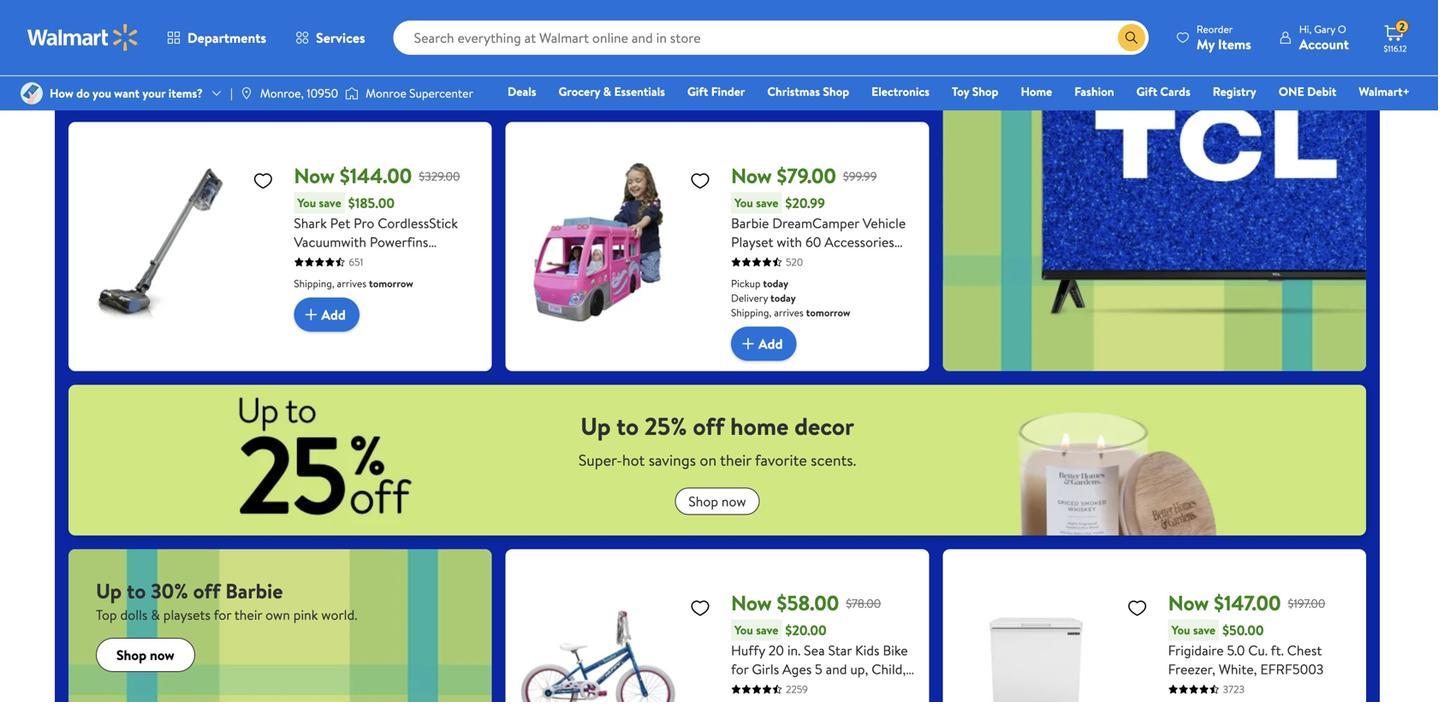 Task type: describe. For each thing, give the bounding box(es) containing it.
$147.00
[[1214, 589, 1281, 617]]

walmart+
[[1359, 83, 1410, 100]]

days
[[825, 13, 845, 28]]

playsets
[[163, 605, 211, 624]]

$329.00
[[419, 168, 460, 184]]

shop down dolls on the bottom left of page
[[116, 645, 147, 664]]

essentials
[[614, 83, 665, 100]]

registry link
[[1205, 82, 1264, 101]]

huffy
[[731, 641, 765, 660]]

bike
[[883, 641, 908, 660]]

add to favorites list, barbie dreamcamper vehicle playset with 60 accessories including pool and 30-inch slide image
[[690, 170, 711, 191]]

chest
[[1287, 641, 1322, 660]]

$20.00
[[785, 621, 827, 640]]

 image for monroe supercenter
[[345, 85, 359, 102]]

search icon image
[[1125, 31, 1138, 45]]

ages
[[783, 660, 812, 679]]

and inside you save $20.99 barbie dreamcamper vehicle playset with 60 accessories including pool and 30-inch slide
[[818, 251, 839, 270]]

add to favorites list, huffy 20 in. sea star kids bike for girls ages 5 and up, child, blue and pink image
[[690, 597, 711, 619]]

monroe, 10950
[[260, 85, 338, 101]]

on
[[700, 450, 717, 471]]

0 horizontal spatial pickup
[[294, 13, 324, 28]]

$78.00
[[846, 595, 881, 612]]

now for 25%
[[722, 492, 746, 511]]

1 horizontal spatial pickup
[[731, 276, 761, 291]]

$58.00
[[777, 589, 839, 617]]

shop now for 30%
[[116, 645, 174, 664]]

and left the "2259"
[[760, 679, 782, 697]]

shipping, arrives in 2 days
[[731, 13, 845, 28]]

1 horizontal spatial pet
[[354, 251, 374, 270]]

gary
[[1314, 22, 1336, 36]]

gift cards link
[[1129, 82, 1198, 101]]

one
[[1279, 83, 1305, 100]]

their for home
[[720, 450, 752, 471]]

$197.00
[[1288, 595, 1326, 612]]

off for home
[[693, 409, 725, 443]]

shipping, down brushroll,
[[294, 276, 334, 291]]

arrives left in
[[774, 13, 804, 28]]

arrives up 10950 in the top left of the page
[[337, 42, 367, 57]]

my
[[1197, 35, 1215, 54]]

520
[[786, 255, 803, 269]]

deals link
[[500, 82, 544, 101]]

up for up to 25% off home decor
[[581, 409, 611, 443]]

how do you want your items?
[[50, 85, 203, 101]]

efrf5003
[[1261, 660, 1324, 679]]

o
[[1338, 22, 1346, 36]]

scents.
[[811, 450, 856, 471]]

save for huffy
[[756, 622, 779, 638]]

christmas shop
[[767, 83, 849, 100]]

pink
[[785, 679, 810, 697]]

& inside you save $185.00 shark pet pro cordlessstick vacuumwith powerfins brushroll, pet multi-tool & crevice tool included, 40-min runtime, wz250
[[440, 251, 449, 270]]

vacuumwith
[[294, 233, 366, 251]]

add button down slide
[[731, 327, 797, 361]]

child,
[[872, 660, 906, 679]]

add for add to cart icon corresponding to now $79.00
[[759, 42, 783, 61]]

decor
[[795, 409, 854, 443]]

pool
[[788, 251, 815, 270]]

add to cart image for now $79.00
[[738, 42, 759, 62]]

wz250
[[351, 289, 393, 308]]

$99.99
[[843, 168, 877, 184]]

0 vertical spatial tomorrow
[[369, 42, 413, 57]]

shop now button for 25%
[[675, 488, 760, 515]]

items?
[[168, 85, 203, 101]]

Search search field
[[393, 21, 1149, 55]]

1 horizontal spatial tool
[[412, 251, 437, 270]]

shipping, left in
[[731, 13, 772, 28]]

cu.
[[1248, 641, 1268, 660]]

you save $50.00 frigidaire 5.0 cu. ft. chest freezer, white, efrf5003
[[1168, 621, 1324, 679]]

super-
[[579, 450, 622, 471]]

supercenter
[[409, 85, 473, 101]]

now $144.00 $329.00
[[294, 161, 460, 190]]

for inside up to 30% off barbie top dolls & playsets for their own pink world.
[[214, 605, 231, 624]]

add for the bottom add to cart icon
[[759, 334, 783, 353]]

now for now $58.00
[[731, 589, 772, 617]]

services
[[316, 28, 365, 47]]

30%
[[151, 577, 188, 605]]

save for frigidaire
[[1193, 622, 1216, 638]]

inch
[[863, 251, 888, 270]]

gift cards
[[1137, 83, 1191, 100]]

their for barbie
[[234, 605, 262, 624]]

40-
[[427, 270, 449, 289]]

to for 30%
[[127, 577, 146, 605]]

white,
[[1219, 660, 1257, 679]]

christmas shop link
[[760, 82, 857, 101]]

arrives down 651
[[337, 276, 367, 291]]

services button
[[281, 17, 380, 58]]

shipping, arrives tomorrow
[[294, 276, 413, 291]]

1 horizontal spatial 2
[[1400, 19, 1405, 34]]

finder
[[711, 83, 745, 100]]

gift finder link
[[680, 82, 753, 101]]

$50.00
[[1223, 621, 1264, 640]]

$79.00
[[777, 161, 836, 190]]

to for 25%
[[617, 409, 639, 443]]

powerfins
[[370, 233, 428, 251]]

monroe,
[[260, 85, 304, 101]]

hot
[[622, 450, 645, 471]]

grocery & essentials
[[559, 83, 665, 100]]

do
[[76, 85, 90, 101]]

dolls
[[120, 605, 148, 624]]

shop inside 'christmas shop' link
[[823, 83, 849, 100]]

0 horizontal spatial pet
[[330, 214, 350, 233]]

cards
[[1160, 83, 1191, 100]]

shipping, down slide
[[731, 305, 772, 320]]

now for now $144.00
[[294, 161, 335, 190]]

monroe
[[366, 85, 407, 101]]

hi, gary o account
[[1299, 22, 1349, 54]]

account
[[1299, 35, 1349, 54]]

now for now $147.00
[[1168, 589, 1209, 617]]

5.0
[[1227, 641, 1245, 660]]

add to cart image for now $144.00
[[301, 71, 321, 91]]

up to 25% off home decor super-hot savings on their favorite scents.
[[579, 409, 856, 471]]

gift finder
[[687, 83, 745, 100]]

you save $20.99 barbie dreamcamper vehicle playset with 60 accessories including pool and 30-inch slide
[[731, 194, 906, 289]]

runtime,
[[294, 289, 347, 308]]

2 vertical spatial tomorrow
[[806, 305, 851, 320]]

items
[[1218, 35, 1251, 54]]

toy
[[952, 83, 969, 100]]

save for shark
[[319, 194, 341, 211]]

toy shop link
[[944, 82, 1006, 101]]

kids
[[855, 641, 880, 660]]

2259
[[786, 682, 808, 697]]

vehicle
[[863, 214, 906, 233]]

1 vertical spatial delivery
[[731, 291, 768, 305]]

you for huffy
[[735, 622, 753, 638]]

20
[[769, 641, 784, 660]]

included,
[[370, 270, 424, 289]]



Task type: locate. For each thing, give the bounding box(es) containing it.
5
[[815, 660, 823, 679]]

up up the super-
[[581, 409, 611, 443]]

now for 30%
[[150, 645, 174, 664]]

up inside up to 30% off barbie top dolls & playsets for their own pink world.
[[96, 577, 122, 605]]

up for up to 30% off barbie
[[96, 577, 122, 605]]

0 vertical spatial add to cart image
[[738, 42, 759, 62]]

0 horizontal spatial tool
[[342, 270, 367, 289]]

0 horizontal spatial delivery
[[294, 28, 331, 42]]

gift for gift finder
[[687, 83, 708, 100]]

add down slide
[[759, 334, 783, 353]]

off
[[693, 409, 725, 443], [193, 577, 220, 605]]

add to cart image up finder
[[738, 42, 759, 62]]

1 horizontal spatial off
[[693, 409, 725, 443]]

shop now button down on
[[675, 488, 760, 515]]

0 vertical spatial shop now
[[689, 492, 746, 511]]

add for add to cart image
[[321, 305, 346, 324]]

to inside up to 30% off barbie top dolls & playsets for their own pink world.
[[127, 577, 146, 605]]

their right on
[[720, 450, 752, 471]]

departments button
[[152, 17, 281, 58]]

pet
[[330, 214, 350, 233], [354, 251, 374, 270]]

reorder
[[1197, 22, 1233, 36]]

you up shark on the top left of the page
[[297, 194, 316, 211]]

electronics link
[[864, 82, 937, 101]]

shipping, up 10950 in the top left of the page
[[294, 42, 334, 57]]

including
[[731, 251, 785, 270]]

1 horizontal spatial delivery
[[731, 291, 768, 305]]

christmas
[[767, 83, 820, 100]]

off up on
[[693, 409, 725, 443]]

2 vertical spatial add to cart image
[[738, 334, 759, 354]]

deals
[[508, 83, 536, 100]]

save
[[319, 194, 341, 211], [756, 194, 779, 211], [756, 622, 779, 638], [1193, 622, 1216, 638]]

shop now down on
[[689, 492, 746, 511]]

home
[[730, 409, 789, 443]]

own
[[266, 605, 290, 624]]

shop now for 25%
[[689, 492, 746, 511]]

1 vertical spatial shop now button
[[96, 638, 195, 672]]

today
[[326, 13, 351, 28], [333, 28, 359, 42], [763, 276, 789, 291], [771, 291, 796, 305]]

tool down 651
[[342, 270, 367, 289]]

add down shipping, arrives tomorrow
[[321, 305, 346, 324]]

add button down crevice
[[294, 298, 359, 332]]

1 vertical spatial shop now
[[116, 645, 174, 664]]

0 vertical spatial delivery
[[294, 28, 331, 42]]

pickup up services at the top left of page
[[294, 13, 324, 28]]

1 horizontal spatial  image
[[345, 85, 359, 102]]

shop now button down dolls on the bottom left of page
[[96, 638, 195, 672]]

registry
[[1213, 83, 1257, 100]]

tomorrow
[[369, 42, 413, 57], [369, 276, 413, 291], [806, 305, 851, 320]]

0 vertical spatial &
[[603, 83, 611, 100]]

home link
[[1013, 82, 1060, 101]]

pickup today delivery today shipping, arrives tomorrow up 10950 in the top left of the page
[[294, 13, 413, 57]]

1 vertical spatial pet
[[354, 251, 374, 270]]

gift left cards
[[1137, 83, 1158, 100]]

1 horizontal spatial to
[[617, 409, 639, 443]]

1 vertical spatial up
[[96, 577, 122, 605]]

1 horizontal spatial gift
[[1137, 83, 1158, 100]]

0 horizontal spatial 2
[[817, 13, 822, 28]]

barbie inside you save $20.99 barbie dreamcamper vehicle playset with 60 accessories including pool and 30-inch slide
[[731, 214, 769, 233]]

1 vertical spatial &
[[440, 251, 449, 270]]

up left '30%'
[[96, 577, 122, 605]]

add button
[[731, 35, 797, 69], [294, 64, 359, 98], [294, 298, 359, 332], [731, 327, 797, 361]]

up to 30% off barbie top dolls & playsets for their own pink world.
[[96, 577, 357, 624]]

you up frigidaire
[[1172, 622, 1190, 638]]

for inside you save $20.00 huffy 20 in. sea star kids bike for girls ages 5 and up, child, blue and pink
[[731, 660, 749, 679]]

1 horizontal spatial for
[[731, 660, 749, 679]]

save inside you save $185.00 shark pet pro cordlessstick vacuumwith powerfins brushroll, pet multi-tool & crevice tool included, 40-min runtime, wz250
[[319, 194, 341, 211]]

1 horizontal spatial up
[[581, 409, 611, 443]]

pickup down including
[[731, 276, 761, 291]]

1 horizontal spatial pickup today delivery today shipping, arrives tomorrow
[[731, 276, 851, 320]]

1 horizontal spatial now
[[722, 492, 746, 511]]

add to favorites list, frigidaire 5.0 cu. ft. chest freezer, white, efrf5003 image
[[1127, 597, 1148, 619]]

add button down 'services' dropdown button
[[294, 64, 359, 98]]

you inside you save $20.99 barbie dreamcamper vehicle playset with 60 accessories including pool and 30-inch slide
[[735, 194, 753, 211]]

now for now $79.00
[[731, 161, 772, 190]]

651
[[349, 255, 363, 269]]

arrives
[[774, 13, 804, 28], [337, 42, 367, 57], [337, 276, 367, 291], [774, 305, 804, 320]]

shop right the christmas
[[823, 83, 849, 100]]

pet up shipping, arrives tomorrow
[[354, 251, 374, 270]]

how
[[50, 85, 73, 101]]

2 vertical spatial &
[[151, 605, 160, 624]]

0 vertical spatial to
[[617, 409, 639, 443]]

you for shark
[[297, 194, 316, 211]]

multi-
[[377, 251, 412, 270]]

barbie
[[731, 214, 769, 233], [225, 577, 283, 605]]

for left girls
[[731, 660, 749, 679]]

0 vertical spatial now
[[722, 492, 746, 511]]

up inside the up to 25% off home decor super-hot savings on their favorite scents.
[[581, 409, 611, 443]]

you for frigidaire
[[1172, 622, 1190, 638]]

1 horizontal spatial shop now button
[[675, 488, 760, 515]]

off inside the up to 25% off home decor super-hot savings on their favorite scents.
[[693, 409, 725, 443]]

1 vertical spatial to
[[127, 577, 146, 605]]

now up shark on the top left of the page
[[294, 161, 335, 190]]

you up huffy
[[735, 622, 753, 638]]

add down 'services' dropdown button
[[321, 71, 346, 90]]

0 horizontal spatial gift
[[687, 83, 708, 100]]

their inside up to 30% off barbie top dolls & playsets for their own pink world.
[[234, 605, 262, 624]]

and left 30- on the top right of page
[[818, 251, 839, 270]]

1 horizontal spatial barbie
[[731, 214, 769, 233]]

tomorrow up monroe
[[369, 42, 413, 57]]

0 vertical spatial their
[[720, 450, 752, 471]]

save up shark on the top left of the page
[[319, 194, 341, 211]]

your
[[142, 85, 166, 101]]

2 right in
[[817, 13, 822, 28]]

pickup
[[294, 13, 324, 28], [731, 276, 761, 291]]

shop inside toy shop link
[[972, 83, 999, 100]]

arrives down 520
[[774, 305, 804, 320]]

1 vertical spatial off
[[193, 577, 220, 605]]

shop right "toy"
[[972, 83, 999, 100]]

save inside you save $20.99 barbie dreamcamper vehicle playset with 60 accessories including pool and 30-inch slide
[[756, 194, 779, 211]]

|
[[230, 85, 233, 101]]

barbie up including
[[731, 214, 769, 233]]

add to cart image down 'services' dropdown button
[[301, 71, 321, 91]]

60
[[805, 233, 821, 251]]

brushroll,
[[294, 251, 350, 270]]

add to cart image down slide
[[738, 334, 759, 354]]

0 horizontal spatial shop now
[[116, 645, 174, 664]]

0 vertical spatial pickup today delivery today shipping, arrives tomorrow
[[294, 13, 413, 57]]

for right 'playsets'
[[214, 605, 231, 624]]

0 horizontal spatial &
[[151, 605, 160, 624]]

save up the 20 on the bottom of the page
[[756, 622, 779, 638]]

up
[[581, 409, 611, 443], [96, 577, 122, 605]]

now right add to favorites list, barbie dreamcamper vehicle playset with 60 accessories including pool and 30-inch slide image
[[731, 161, 772, 190]]

now $58.00 $78.00
[[731, 589, 881, 617]]

1 horizontal spatial their
[[720, 450, 752, 471]]

& right grocery at the top left of page
[[603, 83, 611, 100]]

0 vertical spatial shop now button
[[675, 488, 760, 515]]

1 gift from the left
[[687, 83, 708, 100]]

want
[[114, 85, 140, 101]]

you inside the you save $50.00 frigidaire 5.0 cu. ft. chest freezer, white, efrf5003
[[1172, 622, 1190, 638]]

cordlessstick
[[378, 214, 458, 233]]

0 horizontal spatial their
[[234, 605, 262, 624]]

 image left how
[[21, 82, 43, 104]]

shop now
[[689, 492, 746, 511], [116, 645, 174, 664]]

0 horizontal spatial off
[[193, 577, 220, 605]]

fashion link
[[1067, 82, 1122, 101]]

0 horizontal spatial shop now button
[[96, 638, 195, 672]]

add down shipping, arrives in 2 days
[[759, 42, 783, 61]]

0 horizontal spatial pickup today delivery today shipping, arrives tomorrow
[[294, 13, 413, 57]]

Walmart Site-Wide search field
[[393, 21, 1149, 55]]

favorite
[[755, 450, 807, 471]]

0 vertical spatial up
[[581, 409, 611, 443]]

0 vertical spatial off
[[693, 409, 725, 443]]

now down 'playsets'
[[150, 645, 174, 664]]

1 vertical spatial now
[[150, 645, 174, 664]]

delivery
[[294, 28, 331, 42], [731, 291, 768, 305]]

save inside the you save $50.00 frigidaire 5.0 cu. ft. chest freezer, white, efrf5003
[[1193, 622, 1216, 638]]

shop now button
[[675, 488, 760, 515], [96, 638, 195, 672]]

you inside you save $185.00 shark pet pro cordlessstick vacuumwith powerfins brushroll, pet multi-tool & crevice tool included, 40-min runtime, wz250
[[297, 194, 316, 211]]

& down cordlessstick
[[440, 251, 449, 270]]

2 horizontal spatial &
[[603, 83, 611, 100]]

2 up $116.12 in the right top of the page
[[1400, 19, 1405, 34]]

and right "5"
[[826, 660, 847, 679]]

1 vertical spatial barbie
[[225, 577, 283, 605]]

save up frigidaire
[[1193, 622, 1216, 638]]

barbie inside up to 30% off barbie top dolls & playsets for their own pink world.
[[225, 577, 283, 605]]

save for barbie
[[756, 194, 779, 211]]

you inside you save $20.00 huffy 20 in. sea star kids bike for girls ages 5 and up, child, blue and pink
[[735, 622, 753, 638]]

0 horizontal spatial up
[[96, 577, 122, 605]]

reorder my items
[[1197, 22, 1251, 54]]

1 horizontal spatial &
[[440, 251, 449, 270]]

 image
[[21, 82, 43, 104], [345, 85, 359, 102]]

0 vertical spatial pickup
[[294, 13, 324, 28]]

1 horizontal spatial shop now
[[689, 492, 746, 511]]

their inside the up to 25% off home decor super-hot savings on their favorite scents.
[[720, 450, 752, 471]]

delivery down slide
[[731, 291, 768, 305]]

barbie left pink
[[225, 577, 283, 605]]

one debit link
[[1271, 82, 1344, 101]]

monroe supercenter
[[366, 85, 473, 101]]

departments
[[187, 28, 266, 47]]

up,
[[850, 660, 868, 679]]

off right '30%'
[[193, 577, 220, 605]]

hi,
[[1299, 22, 1312, 36]]

now $147.00 $197.00
[[1168, 589, 1326, 617]]

now
[[294, 161, 335, 190], [731, 161, 772, 190], [731, 589, 772, 617], [1168, 589, 1209, 617]]

1 vertical spatial their
[[234, 605, 262, 624]]

freezer,
[[1168, 660, 1216, 679]]

now down the up to 25% off home decor super-hot savings on their favorite scents.
[[722, 492, 746, 511]]

playset
[[731, 233, 774, 251]]

1 vertical spatial for
[[731, 660, 749, 679]]

dreamcamper
[[772, 214, 859, 233]]

walmart image
[[27, 24, 139, 51]]

frigidaire
[[1168, 641, 1224, 660]]

off inside up to 30% off barbie top dolls & playsets for their own pink world.
[[193, 577, 220, 605]]

min
[[449, 270, 471, 289]]

shark
[[294, 214, 327, 233]]

tomorrow down multi-
[[369, 276, 413, 291]]

you up playset
[[735, 194, 753, 211]]

 image right 10950 in the top left of the page
[[345, 85, 359, 102]]

1 vertical spatial pickup today delivery today shipping, arrives tomorrow
[[731, 276, 851, 320]]

3723
[[1223, 682, 1245, 697]]

10950
[[307, 85, 338, 101]]

0 vertical spatial for
[[214, 605, 231, 624]]

slide
[[731, 270, 759, 289]]

add button down shipping, arrives in 2 days
[[731, 35, 797, 69]]

gift left finder
[[687, 83, 708, 100]]

add
[[759, 42, 783, 61], [321, 71, 346, 90], [321, 305, 346, 324], [759, 334, 783, 353]]

1 vertical spatial tomorrow
[[369, 276, 413, 291]]

save inside you save $20.00 huffy 20 in. sea star kids bike for girls ages 5 and up, child, blue and pink
[[756, 622, 779, 638]]

to left '30%'
[[127, 577, 146, 605]]

electronics
[[872, 83, 930, 100]]

you save $185.00 shark pet pro cordlessstick vacuumwith powerfins brushroll, pet multi-tool & crevice tool included, 40-min runtime, wz250
[[294, 194, 471, 308]]

0 horizontal spatial barbie
[[225, 577, 283, 605]]

shop down on
[[689, 492, 718, 511]]

 image for how do you want your items?
[[21, 82, 43, 104]]

pink
[[293, 605, 318, 624]]

crevice
[[294, 270, 339, 289]]

2
[[817, 13, 822, 28], [1400, 19, 1405, 34]]

now up frigidaire
[[1168, 589, 1209, 617]]

add for add to cart icon for now $144.00
[[321, 71, 346, 90]]

toy shop
[[952, 83, 999, 100]]

& right dolls on the bottom left of page
[[151, 605, 160, 624]]

0 vertical spatial pet
[[330, 214, 350, 233]]

now up huffy
[[731, 589, 772, 617]]

off for barbie
[[193, 577, 220, 605]]

you
[[297, 194, 316, 211], [735, 194, 753, 211], [735, 622, 753, 638], [1172, 622, 1190, 638]]

2 gift from the left
[[1137, 83, 1158, 100]]

0 horizontal spatial now
[[150, 645, 174, 664]]

0 horizontal spatial to
[[127, 577, 146, 605]]

shop now button for 30%
[[96, 638, 195, 672]]

delivery up 10950 in the top left of the page
[[294, 28, 331, 42]]

sea
[[804, 641, 825, 660]]

their left own
[[234, 605, 262, 624]]

shop now down dolls on the bottom left of page
[[116, 645, 174, 664]]

tomorrow down 30- on the top right of page
[[806, 305, 851, 320]]

& inside up to 30% off barbie top dolls & playsets for their own pink world.
[[151, 605, 160, 624]]

add to cart image
[[738, 42, 759, 62], [301, 71, 321, 91], [738, 334, 759, 354]]

gift
[[687, 83, 708, 100], [1137, 83, 1158, 100]]

0 vertical spatial barbie
[[731, 214, 769, 233]]

tool down cordlessstick
[[412, 251, 437, 270]]

save left $20.99 at the right of page
[[756, 194, 779, 211]]

add to favorites list, shark pet pro cordlessstick vacuumwith powerfins brushroll, pet multi-tool & crevice tool included, 40-min runtime, wz250 image
[[253, 170, 273, 191]]

you for barbie
[[735, 194, 753, 211]]

1 vertical spatial pickup
[[731, 276, 761, 291]]

$116.12
[[1384, 43, 1407, 54]]

0 horizontal spatial for
[[214, 605, 231, 624]]

grocery
[[559, 83, 600, 100]]

gift for gift cards
[[1137, 83, 1158, 100]]

to up hot
[[617, 409, 639, 443]]

add to cart image
[[301, 304, 321, 325]]

 image
[[240, 86, 253, 100]]

top
[[96, 605, 117, 624]]

pickup today delivery today shipping, arrives tomorrow down 520
[[731, 276, 851, 320]]

to
[[617, 409, 639, 443], [127, 577, 146, 605]]

0 horizontal spatial  image
[[21, 82, 43, 104]]

shop
[[823, 83, 849, 100], [972, 83, 999, 100], [689, 492, 718, 511], [116, 645, 147, 664]]

in.
[[787, 641, 801, 660]]

to inside the up to 25% off home decor super-hot savings on their favorite scents.
[[617, 409, 639, 443]]

pet left pro
[[330, 214, 350, 233]]

1 vertical spatial add to cart image
[[301, 71, 321, 91]]

debit
[[1307, 83, 1337, 100]]



Task type: vqa. For each thing, say whether or not it's contained in the screenshot.


